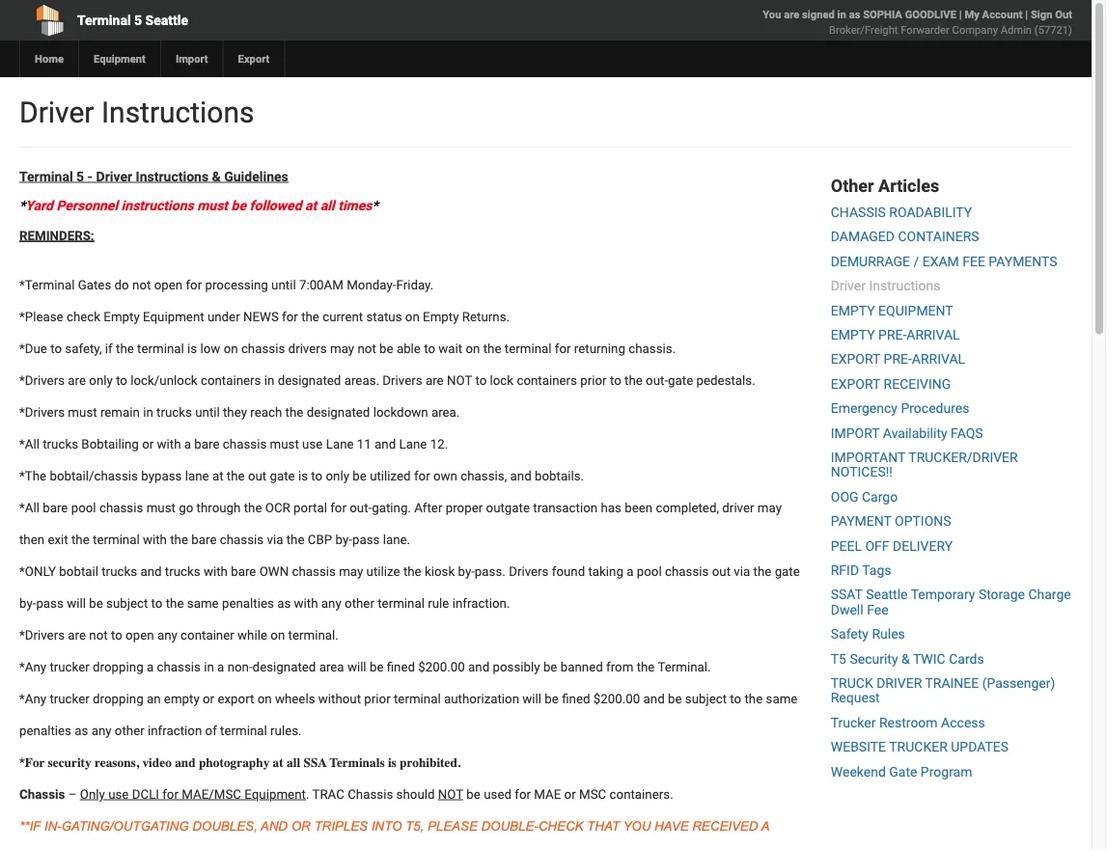 Task type: describe. For each thing, give the bounding box(es) containing it.
1 horizontal spatial until
[[271, 277, 296, 292]]

0 vertical spatial driver
[[19, 95, 94, 129]]

an
[[147, 691, 161, 706]]

1 vertical spatial arrival
[[912, 352, 965, 367]]

terminal 5 seattle
[[77, 12, 188, 28]]

chassis roadability link
[[831, 204, 972, 220]]

gate inside 'only bobtail trucks and trucks with bare own chassis may utilize the kiosk by-pass. drivers found taking a pool chassis out via the gate by-pass will be subject to the same penalties as with any other terminal rule infraction.'
[[775, 564, 800, 579]]

terminal inside 'only bobtail trucks and trucks with bare own chassis may utilize the kiosk by-pass. drivers found taking a pool chassis out via the gate by-pass will be subject to the same penalties as with any other terminal rule infraction.'
[[378, 595, 425, 611]]

2 empty from the top
[[831, 327, 875, 343]]

triples
[[314, 819, 368, 833]]

0 vertical spatial &
[[212, 168, 221, 184]]

in up the reach
[[264, 372, 274, 388]]

1 horizontal spatial not
[[132, 277, 151, 292]]

mae
[[534, 786, 561, 802]]

or inside "any trucker dropping an empty or export on wheels without prior terminal authorization will be fined $200.00 and be subject to the same penalties as any other infraction of terminal rules."
[[203, 691, 214, 706]]

area.
[[431, 404, 460, 420]]

with up terminal.
[[294, 595, 318, 611]]

utilize
[[366, 564, 400, 579]]

outgate
[[486, 500, 530, 515]]

out
[[1055, 8, 1072, 21]]

for left mae at bottom
[[515, 786, 531, 802]]

be right authorization
[[545, 691, 559, 706]]

be left able
[[379, 341, 393, 356]]

damaged containers link
[[831, 229, 979, 245]]

rules.
[[270, 723, 302, 738]]

website trucker updates link
[[831, 739, 1009, 755]]

1 vertical spatial use
[[108, 786, 129, 802]]

or
[[291, 819, 311, 833]]

lane
[[185, 468, 209, 483]]

be inside 'only bobtail trucks and trucks with bare own chassis may utilize the kiosk by-pass. drivers found taking a pool chassis out via the gate by-pass will be subject to the same penalties as with any other terminal rule infraction.'
[[89, 595, 103, 611]]

1 vertical spatial any
[[157, 627, 177, 643]]

& inside other articles chassis roadability damaged containers demurrage / exam fee payments driver instructions empty equipment empty pre-arrival export pre-arrival export receiving emergency procedures import availability faqs important trucker/driver notices!! oog cargo payment options peel off delivery rfid tags ssat seattle temporary storage charge dwell fee safety rules t5 security & twic cards truck driver trainee (passenger) request trucker restroom access website trucker updates weekend gate program
[[902, 651, 910, 667]]

chassis down bobtail/chassis in the left of the page
[[99, 500, 143, 515]]

must down the reach
[[270, 436, 299, 452]]

news
[[243, 309, 279, 324]]

0 vertical spatial out
[[248, 468, 267, 483]]

must down guidelines
[[197, 197, 228, 213]]

1 containers from the left
[[201, 372, 261, 388]]

dwell
[[831, 602, 864, 618]]

dropping for an
[[93, 691, 143, 706]]

chassis down drivers must remain in trucks until they reach the designated lockdown area.
[[223, 436, 267, 452]]

import
[[176, 53, 208, 65]]

video
[[142, 755, 172, 770]]

gating/outgating
[[61, 819, 189, 833]]

on right "low" at the left of page
[[224, 341, 238, 356]]

2 | from the left
[[1025, 8, 1028, 21]]

will inside 'only bobtail trucks and trucks with bare own chassis may utilize the kiosk by-pass. drivers found taking a pool chassis out via the gate by-pass will be subject to the same penalties as with any other terminal rule infraction.'
[[67, 595, 86, 611]]

and inside 'only bobtail trucks and trucks with bare own chassis may utilize the kiosk by-pass. drivers found taking a pool chassis out via the gate by-pass will be subject to the same penalties as with any other terminal rule infraction.'
[[140, 564, 162, 579]]

are up area.
[[426, 372, 444, 388]]

rfid
[[831, 563, 859, 578]]

emergency procedures link
[[831, 401, 970, 416]]

driver
[[722, 500, 754, 515]]

only bobtail trucks and trucks with bare own chassis may utilize the kiosk by-pass. drivers found taking a pool chassis out via the gate by-pass will be subject to the same penalties as with any other terminal rule infraction.
[[19, 564, 800, 611]]

drivers inside 'only bobtail trucks and trucks with bare own chassis may utilize the kiosk by-pass. drivers found taking a pool chassis out via the gate by-pass will be subject to the same penalties as with any other terminal rule infraction.'
[[509, 564, 549, 579]]

trucks right bobtail
[[102, 564, 137, 579]]

bare up exit
[[43, 500, 68, 515]]

2 export from the top
[[831, 376, 880, 392]]

only
[[25, 564, 56, 579]]

and right the 11
[[375, 436, 396, 452]]

lock
[[490, 372, 514, 388]]

1 vertical spatial until
[[195, 404, 220, 420]]

a left non-
[[217, 659, 224, 675]]

with left own
[[204, 564, 228, 579]]

import
[[831, 425, 880, 441]]

instructions
[[121, 197, 194, 213]]

2 vertical spatial by-
[[19, 595, 36, 611]]

all for all bare pool chassis must go through the ocr portal for out-gating. after proper outgate transaction has been completed, driver may then exit the terminal with the bare chassis via the cbp by-pass lane.
[[25, 500, 39, 515]]

oog cargo link
[[831, 489, 898, 505]]

1 vertical spatial designated
[[307, 404, 370, 420]]

terminal.
[[288, 627, 339, 643]]

1 horizontal spatial is
[[298, 468, 308, 483]]

friday.
[[396, 277, 434, 292]]

website
[[831, 739, 886, 755]]

any inside "any trucker dropping an empty or export on wheels without prior terminal authorization will be fined $200.00 and be subject to the same penalties as any other infraction of terminal rules."
[[91, 723, 112, 738]]

times
[[338, 197, 372, 213]]

1 vertical spatial pre-
[[884, 352, 912, 367]]

have
[[654, 819, 689, 833]]

are for drivers are only to lock/unlock containers in designated areas. drivers are not to lock containers prior to the out-gate pedestals.
[[68, 372, 86, 388]]

portal
[[294, 500, 327, 515]]

be down guidelines
[[231, 197, 246, 213]]

tags
[[862, 563, 891, 578]]

terminal up lock/unlock
[[137, 341, 184, 356]]

roadability
[[889, 204, 972, 220]]

trucker for any trucker dropping an empty or export on wheels without prior terminal authorization will be fined $200.00 and be subject to the same penalties as any other infraction of terminal rules.
[[50, 691, 90, 706]]

12.
[[430, 436, 448, 452]]

returning
[[574, 341, 625, 356]]

that
[[587, 819, 620, 833]]

terminal 5 seattle link
[[19, 0, 441, 41]]

1 vertical spatial driver
[[96, 168, 132, 184]]

pool inside 'only bobtail trucks and trucks with bare own chassis may utilize the kiosk by-pass. drivers found taking a pool chassis out via the gate by-pass will be subject to the same penalties as with any other terminal rule infraction.'
[[637, 564, 662, 579]]

truck
[[831, 675, 873, 691]]

be down the "terminal."
[[668, 691, 682, 706]]

twic
[[913, 651, 946, 667]]

prohibited.
[[400, 755, 461, 770]]

on right status
[[405, 309, 420, 324]]

articles
[[878, 176, 939, 196]]

account
[[982, 8, 1023, 21]]

on inside "any trucker dropping an empty or export on wheels without prior terminal authorization will be fined $200.00 and be subject to the same penalties as any other infraction of terminal rules."
[[257, 691, 272, 706]]

5 for -
[[76, 168, 84, 184]]

0 vertical spatial equipment
[[94, 53, 146, 65]]

security
[[850, 651, 898, 667]]

other inside 'only bobtail trucks and trucks with bare own chassis may utilize the kiosk by-pass. drivers found taking a pool chassis out via the gate by-pass will be subject to the same penalties as with any other terminal rule infraction.'
[[345, 595, 374, 611]]

bobtailing
[[81, 436, 139, 452]]

and up authorization
[[468, 659, 490, 675]]

bobtail
[[59, 564, 98, 579]]

without
[[318, 691, 361, 706]]

empty pre-arrival link
[[831, 327, 960, 343]]

containers.
[[610, 786, 673, 802]]

0 horizontal spatial or
[[142, 436, 154, 452]]

2 vertical spatial designated
[[253, 659, 316, 675]]

bare up the lane
[[194, 436, 220, 452]]

1 horizontal spatial gate
[[668, 372, 693, 388]]

chassis down cbp
[[292, 564, 336, 579]]

import link
[[160, 41, 223, 77]]

driver instructions
[[19, 95, 254, 129]]

other
[[831, 176, 874, 196]]

to inside "any trucker dropping an empty or export on wheels without prior terminal authorization will be fined $200.00 and be subject to the same penalties as any other infraction of terminal rules."
[[730, 691, 741, 706]]

been
[[625, 500, 653, 515]]

terminal.
[[658, 659, 711, 675]]

all for all trucks bobtailing or with a bare chassis must use lane 11 and lane 12.
[[25, 436, 39, 452]]

seattle inside terminal 5 seattle link
[[145, 12, 188, 28]]

gates
[[78, 277, 111, 292]]

2 lane from the left
[[399, 436, 427, 452]]

export
[[218, 691, 254, 706]]

monday-
[[347, 277, 396, 292]]

export link
[[223, 41, 284, 77]]

for left returning
[[555, 341, 571, 356]]

2 horizontal spatial not
[[358, 341, 376, 356]]

reminders:
[[19, 228, 94, 243]]

chassis.
[[629, 341, 676, 356]]

be left used
[[467, 786, 481, 802]]

on right while
[[271, 627, 285, 643]]

with inside the all bare pool chassis must go through the ocr portal for out-gating. after proper outgate transaction has been completed, driver may then exit the terminal with the bare chassis via the cbp by-pass lane.
[[143, 532, 167, 547]]

trucker for any trucker dropping a chassis in a non-designated area will be fined $200.00 and possibly be banned from the terminal.
[[50, 659, 90, 675]]

0 horizontal spatial is
[[187, 341, 197, 356]]

0 horizontal spatial $200.00
[[418, 659, 465, 675]]

$200.00 inside "any trucker dropping an empty or export on wheels without prior terminal authorization will be fined $200.00 and be subject to the same penalties as any other infraction of terminal rules."
[[593, 691, 640, 706]]

for inside the all bare pool chassis must go through the ocr portal for out-gating. after proper outgate transaction has been completed, driver may then exit the terminal with the bare chassis via the cbp by-pass lane.
[[330, 500, 346, 515]]

weekend
[[831, 764, 886, 780]]

all for ssa
[[287, 755, 300, 770]]

are for you are signed in as sophia goodlive | my account | sign out broker/freight forwarder company admin (57721)
[[784, 8, 799, 21]]

chassis down completed,
[[665, 564, 709, 579]]

-
[[87, 168, 93, 184]]

forwarder
[[901, 24, 950, 36]]

1 horizontal spatial only
[[326, 468, 349, 483]]

pass inside the all bare pool chassis must go through the ocr portal for out-gating. after proper outgate transaction has been completed, driver may then exit the terminal with the bare chassis via the cbp by-pass lane.
[[352, 532, 380, 547]]

sign
[[1031, 8, 1053, 21]]

and inside "any trucker dropping an empty or export on wheels without prior terminal authorization will be fined $200.00 and be subject to the same penalties as any other infraction of terminal rules."
[[643, 691, 665, 706]]

1 vertical spatial instructions
[[136, 168, 209, 184]]

my account link
[[965, 8, 1023, 21]]

received
[[692, 819, 758, 833]]

fee
[[867, 602, 889, 618]]

0 vertical spatial instructions
[[101, 95, 254, 129]]

by- inside the all bare pool chassis must go through the ocr portal for out-gating. after proper outgate transaction has been completed, driver may then exit the terminal with the bare chassis via the cbp by-pass lane.
[[335, 532, 352, 547]]

area
[[319, 659, 344, 675]]

be right area
[[370, 659, 384, 675]]

2 chassis from the left
[[348, 786, 393, 802]]

/
[[914, 253, 919, 269]]

trucks up the
[[43, 436, 78, 452]]

they
[[223, 404, 247, 420]]

1 lane from the left
[[326, 436, 354, 452]]

0 horizontal spatial at
[[212, 468, 224, 483]]

trucks down lock/unlock
[[156, 404, 192, 420]]

as inside "any trucker dropping an empty or export on wheels without prior terminal authorization will be fined $200.00 and be subject to the same penalties as any other infraction of terminal rules."
[[75, 723, 88, 738]]

0 vertical spatial may
[[330, 341, 354, 356]]

1 horizontal spatial will
[[347, 659, 366, 675]]

trucker
[[889, 739, 948, 755]]

may inside 'only bobtail trucks and trucks with bare own chassis may utilize the kiosk by-pass. drivers found taking a pool chassis out via the gate by-pass will be subject to the same penalties as with any other terminal rule infraction.'
[[339, 564, 363, 579]]

you
[[763, 8, 781, 21]]

for right "news"
[[282, 309, 298, 324]]

other inside "any trucker dropping an empty or export on wheels without prior terminal authorization will be fined $200.00 and be subject to the same penalties as any other infraction of terminal rules."
[[115, 723, 145, 738]]

personnel
[[56, 197, 118, 213]]

0 vertical spatial pre-
[[878, 327, 907, 343]]

pedestals.
[[696, 372, 756, 388]]

a up an
[[147, 659, 154, 675]]

out inside 'only bobtail trucks and trucks with bare own chassis may utilize the kiosk by-pass. drivers found taking a pool chassis out via the gate by-pass will be subject to the same penalties as with any other terminal rule infraction.'
[[712, 564, 731, 579]]

*drivers are not to open any container while on terminal.
[[19, 627, 339, 643]]

through
[[196, 500, 241, 515]]

terminal up 'lock'
[[505, 341, 552, 356]]

bare inside 'only bobtail trucks and trucks with bare own chassis may utilize the kiosk by-pass. drivers found taking a pool chassis out via the gate by-pass will be subject to the same penalties as with any other terminal rule infraction.'
[[231, 564, 256, 579]]

chassis down through
[[220, 532, 264, 547]]

2 empty from the left
[[423, 309, 459, 324]]

bypass
[[141, 468, 182, 483]]

instructions inside other articles chassis roadability damaged containers demurrage / exam fee payments driver instructions empty equipment empty pre-arrival export pre-arrival export receiving emergency procedures import availability faqs important trucker/driver notices!! oog cargo payment options peel off delivery rfid tags ssat seattle temporary storage charge dwell fee safety rules t5 security & twic cards truck driver trainee (passenger) request trucker restroom access website trucker updates weekend gate program
[[869, 278, 941, 294]]

1 chassis from the left
[[19, 786, 65, 802]]

*please
[[19, 309, 63, 324]]

subject inside 'only bobtail trucks and trucks with bare own chassis may utilize the kiosk by-pass. drivers found taking a pool chassis out via the gate by-pass will be subject to the same penalties as with any other terminal rule infraction.'
[[106, 595, 148, 611]]

safety,
[[65, 341, 102, 356]]

must left remain
[[68, 404, 97, 420]]

important trucker/driver notices!! link
[[831, 450, 1018, 480]]

as inside 'only bobtail trucks and trucks with bare own chassis may utilize the kiosk by-pass. drivers found taking a pool chassis out via the gate by-pass will be subject to the same penalties as with any other terminal rule infraction.'
[[277, 595, 291, 611]]

0 vertical spatial fined
[[387, 659, 415, 675]]

delivery
[[893, 538, 953, 554]]

payment
[[831, 513, 891, 529]]

at for followed
[[305, 197, 317, 213]]

other articles chassis roadability damaged containers demurrage / exam fee payments driver instructions empty equipment empty pre-arrival export pre-arrival export receiving emergency procedures import availability faqs important trucker/driver notices!! oog cargo payment options peel off delivery rfid tags ssat seattle temporary storage charge dwell fee safety rules t5 security & twic cards truck driver trainee (passenger) request trucker restroom access website trucker updates weekend gate program
[[831, 176, 1071, 780]]

chassis down *please check empty equipment under news for the current status on empty returns.
[[241, 341, 285, 356]]

containers
[[898, 229, 979, 245]]



Task type: locate. For each thing, give the bounding box(es) containing it.
export up the export receiving link
[[831, 352, 880, 367]]

any for any trucker dropping an empty or export on wheels without prior terminal authorization will be fined $200.00 and be subject to the same penalties as any other infraction of terminal rules.
[[25, 691, 46, 706]]

&
[[212, 168, 221, 184], [902, 651, 910, 667]]

remain
[[100, 404, 140, 420]]

1 | from the left
[[959, 8, 962, 21]]

2 vertical spatial at
[[273, 755, 284, 770]]

drivers
[[25, 372, 65, 388], [383, 372, 422, 388], [25, 404, 65, 420], [509, 564, 549, 579]]

my
[[965, 8, 980, 21]]

for left "processing" at top left
[[186, 277, 202, 292]]

1 vertical spatial empty
[[831, 327, 875, 343]]

1 horizontal spatial other
[[345, 595, 374, 611]]

be down bobtail
[[89, 595, 103, 611]]

use
[[302, 436, 323, 452], [108, 786, 129, 802]]

only
[[80, 786, 105, 802]]

1 dropping from the top
[[93, 659, 143, 675]]

1 vertical spatial equipment
[[143, 309, 204, 324]]

$200.00
[[418, 659, 465, 675], [593, 691, 640, 706]]

1 horizontal spatial out-
[[646, 372, 668, 388]]

1 vertical spatial subject
[[685, 691, 727, 706]]

any for any trucker dropping a chassis in a non-designated area will be fined $200.00 and possibly be banned from the terminal.
[[25, 659, 46, 675]]

procedures
[[901, 401, 970, 416]]

2 trucker from the top
[[50, 691, 90, 706]]

import availability faqs link
[[831, 425, 983, 441]]

prior inside "any trucker dropping an empty or export on wheels without prior terminal authorization will be fined $200.00 and be subject to the same penalties as any other infraction of terminal rules."
[[364, 691, 391, 706]]

and
[[260, 819, 288, 833]]

2 vertical spatial equipment
[[245, 786, 306, 802]]

at down rules.
[[273, 755, 284, 770]]

will down possibly
[[523, 691, 542, 706]]

0 horizontal spatial &
[[212, 168, 221, 184]]

after
[[414, 500, 442, 515]]

will
[[67, 595, 86, 611], [347, 659, 366, 675], [523, 691, 542, 706]]

penalties inside 'only bobtail trucks and trucks with bare own chassis may utilize the kiosk by-pass. drivers found taking a pool chassis out via the gate by-pass will be subject to the same penalties as with any other terminal rule infraction.'
[[222, 595, 274, 611]]

0 vertical spatial use
[[302, 436, 323, 452]]

2 dropping from the top
[[93, 691, 143, 706]]

has
[[601, 500, 622, 515]]

chassis left –
[[19, 786, 65, 802]]

other up reasons,
[[115, 723, 145, 738]]

at right followed
[[305, 197, 317, 213]]

0 horizontal spatial containers
[[201, 372, 261, 388]]

0 vertical spatial penalties
[[222, 595, 274, 611]]

will inside "any trucker dropping an empty or export on wheels without prior terminal authorization will be fined $200.00 and be subject to the same penalties as any other infraction of terminal rules."
[[523, 691, 542, 706]]

0 horizontal spatial subject
[[106, 595, 148, 611]]

followed
[[250, 197, 302, 213]]

in inside you are signed in as sophia goodlive | my account | sign out broker/freight forwarder company admin (57721)
[[837, 8, 846, 21]]

1 horizontal spatial same
[[766, 691, 798, 706]]

current
[[323, 309, 363, 324]]

exit
[[48, 532, 68, 547]]

all left ssa
[[287, 755, 300, 770]]

0 horizontal spatial pass
[[36, 595, 64, 611]]

do
[[114, 277, 129, 292]]

0 vertical spatial will
[[67, 595, 86, 611]]

designated up wheels
[[253, 659, 316, 675]]

& up * yard personnel instructions must be followed at all times *
[[212, 168, 221, 184]]

as up security
[[75, 723, 88, 738]]

1 horizontal spatial $200.00
[[593, 691, 640, 706]]

with up 'bypass'
[[157, 436, 181, 452]]

(57721)
[[1035, 24, 1072, 36]]

may inside the all bare pool chassis must go through the ocr portal for out-gating. after proper outgate transaction has been completed, driver may then exit the terminal with the bare chassis via the cbp by-pass lane.
[[758, 500, 782, 515]]

1 vertical spatial will
[[347, 659, 366, 675]]

is left "low" at the left of page
[[187, 341, 197, 356]]

must left the go
[[146, 500, 176, 515]]

used
[[484, 786, 512, 802]]

company
[[952, 24, 998, 36]]

0 horizontal spatial |
[[959, 8, 962, 21]]

all up the
[[25, 436, 39, 452]]

for right portal
[[330, 500, 346, 515]]

driver down demurrage
[[831, 278, 866, 294]]

pre- down empty equipment link
[[878, 327, 907, 343]]

2 vertical spatial driver
[[831, 278, 866, 294]]

subject up *drivers are not to open any container while on terminal.
[[106, 595, 148, 611]]

for left own
[[414, 468, 430, 483]]

rules
[[872, 626, 905, 642]]

all inside the all bare pool chassis must go through the ocr portal for out-gating. after proper outgate transaction has been completed, driver may then exit the terminal with the bare chassis via the cbp by-pass lane.
[[25, 500, 39, 515]]

terminal up yard
[[19, 168, 73, 184]]

0 horizontal spatial chassis
[[19, 786, 65, 802]]

to inside 'only bobtail trucks and trucks with bare own chassis may utilize the kiosk by-pass. drivers found taking a pool chassis out via the gate by-pass will be subject to the same penalties as with any other terminal rule infraction.'
[[151, 595, 163, 611]]

be left 'utilized'
[[353, 468, 367, 483]]

0 horizontal spatial lane
[[326, 436, 354, 452]]

prior down returning
[[580, 372, 607, 388]]

only
[[89, 372, 113, 388], [326, 468, 349, 483]]

found
[[552, 564, 585, 579]]

0 horizontal spatial will
[[67, 595, 86, 611]]

5 up equipment link
[[134, 12, 142, 28]]

0 horizontal spatial out
[[248, 468, 267, 483]]

terminal down utilize
[[378, 595, 425, 611]]

any left container
[[157, 627, 177, 643]]

0 vertical spatial empty
[[831, 302, 875, 318]]

out down driver on the right bottom of the page
[[712, 564, 731, 579]]

1 vertical spatial gate
[[270, 468, 295, 483]]

chassis down terminals in the left of the page
[[348, 786, 393, 802]]

own
[[259, 564, 289, 579]]

1 vertical spatial fined
[[562, 691, 590, 706]]

non-
[[227, 659, 253, 675]]

0 vertical spatial all
[[320, 197, 335, 213]]

*terminal
[[19, 277, 75, 292]]

0 vertical spatial is
[[187, 341, 197, 356]]

dropping for a
[[93, 659, 143, 675]]

2 all from the top
[[25, 500, 39, 515]]

arrival down equipment
[[907, 327, 960, 343]]

proper
[[446, 500, 483, 515]]

0 vertical spatial at
[[305, 197, 317, 213]]

equipment
[[878, 302, 953, 318]]

2 containers from the left
[[517, 372, 577, 388]]

drivers
[[288, 341, 327, 356]]

2 horizontal spatial by-
[[458, 564, 475, 579]]

1 vertical spatial as
[[277, 595, 291, 611]]

export receiving link
[[831, 376, 951, 392]]

and up outgate
[[510, 468, 532, 483]]

5 for seattle
[[134, 12, 142, 28]]

in
[[837, 8, 846, 21], [264, 372, 274, 388], [143, 404, 153, 420], [204, 659, 214, 675]]

for right dcli
[[162, 786, 179, 802]]

1 vertical spatial is
[[298, 468, 308, 483]]

0 horizontal spatial any
[[91, 723, 112, 738]]

instructions up equipment
[[869, 278, 941, 294]]

terminal up bobtail
[[93, 532, 140, 547]]

any up 'for'
[[25, 691, 46, 706]]

sophia
[[863, 8, 902, 21]]

1 empty from the left
[[104, 309, 140, 324]]

pass inside 'only bobtail trucks and trucks with bare own chassis may utilize the kiosk by-pass. drivers found taking a pool chassis out via the gate by-pass will be subject to the same penalties as with any other terminal rule infraction.'
[[36, 595, 64, 611]]

safety
[[831, 626, 869, 642]]

any up terminal.
[[321, 595, 341, 611]]

open for to
[[126, 627, 154, 643]]

peel
[[831, 538, 862, 554]]

2 horizontal spatial gate
[[775, 564, 800, 579]]

are inside you are signed in as sophia goodlive | my account | sign out broker/freight forwarder company admin (57721)
[[784, 8, 799, 21]]

all trucks bobtailing or with a bare chassis must use lane 11 and lane 12.
[[25, 436, 448, 452]]

terminal inside the all bare pool chassis must go through the ocr portal for out-gating. after proper outgate transaction has been completed, driver may then exit the terminal with the bare chassis via the cbp by-pass lane.
[[93, 532, 140, 547]]

0 horizontal spatial only
[[89, 372, 113, 388]]

1 horizontal spatial 5
[[134, 12, 142, 28]]

2 vertical spatial gate
[[775, 564, 800, 579]]

1 vertical spatial pass
[[36, 595, 64, 611]]

temporary
[[911, 587, 975, 603]]

a right taking
[[627, 564, 634, 579]]

all inside '* for security reasons, video and photography at all ssa terminals is prohibited.'
[[287, 755, 300, 770]]

1 vertical spatial out
[[712, 564, 731, 579]]

1 horizontal spatial via
[[734, 564, 750, 579]]

bare down through
[[191, 532, 217, 547]]

not for are
[[447, 372, 472, 388]]

driver inside other articles chassis roadability damaged containers demurrage / exam fee payments driver instructions empty equipment empty pre-arrival export pre-arrival export receiving emergency procedures import availability faqs important trucker/driver notices!! oog cargo payment options peel off delivery rfid tags ssat seattle temporary storage charge dwell fee safety rules t5 security & twic cards truck driver trainee (passenger) request trucker restroom access website trucker updates weekend gate program
[[831, 278, 866, 294]]

other down utilize
[[345, 595, 374, 611]]

containers right 'lock'
[[517, 372, 577, 388]]

1 horizontal spatial |
[[1025, 8, 1028, 21]]

terminal down any trucker dropping a chassis in a non-designated area will be fined $200.00 and possibly be banned from the terminal.
[[394, 691, 441, 706]]

2 vertical spatial or
[[564, 786, 576, 802]]

terminal
[[137, 341, 184, 356], [505, 341, 552, 356], [93, 532, 140, 547], [378, 595, 425, 611], [394, 691, 441, 706], [220, 723, 267, 738]]

penalties up 'for'
[[19, 723, 71, 738]]

1 horizontal spatial or
[[203, 691, 214, 706]]

chassis
[[19, 786, 65, 802], [348, 786, 393, 802]]

1 vertical spatial at
[[212, 468, 224, 483]]

drivers are only to lock/unlock containers in designated areas. drivers are not to lock containers prior to the out-gate pedestals.
[[25, 372, 756, 388]]

1 vertical spatial open
[[126, 627, 154, 643]]

terminal
[[77, 12, 131, 28], [19, 168, 73, 184]]

0 vertical spatial by-
[[335, 532, 352, 547]]

security
[[48, 755, 91, 770]]

0 vertical spatial trucker
[[50, 659, 90, 675]]

open for not
[[154, 277, 183, 292]]

0 vertical spatial $200.00
[[418, 659, 465, 675]]

options
[[895, 513, 951, 529]]

0 vertical spatial gate
[[668, 372, 693, 388]]

1 vertical spatial out-
[[350, 500, 372, 515]]

terminal inside terminal 5 seattle link
[[77, 12, 131, 28]]

0 vertical spatial all
[[25, 436, 39, 452]]

1 horizontal spatial containers
[[517, 372, 577, 388]]

and right the video
[[175, 755, 196, 770]]

0 horizontal spatial other
[[115, 723, 145, 738]]

will right area
[[347, 659, 366, 675]]

gate
[[889, 764, 917, 780]]

pre- down empty pre-arrival "link"
[[884, 352, 912, 367]]

0 vertical spatial terminal
[[77, 12, 131, 28]]

out-
[[646, 372, 668, 388], [350, 500, 372, 515]]

open right do
[[154, 277, 183, 292]]

request
[[831, 690, 880, 706]]

1 export from the top
[[831, 352, 880, 367]]

1 horizontal spatial at
[[273, 755, 284, 770]]

is up portal
[[298, 468, 308, 483]]

2 any from the top
[[25, 691, 46, 706]]

1 horizontal spatial pool
[[637, 564, 662, 579]]

1 vertical spatial &
[[902, 651, 910, 667]]

may right driver on the right bottom of the page
[[758, 500, 782, 515]]

0 vertical spatial prior
[[580, 372, 607, 388]]

broker/freight
[[829, 24, 898, 36]]

0 horizontal spatial gate
[[270, 468, 295, 483]]

gate left rfid
[[775, 564, 800, 579]]

be left banned
[[543, 659, 557, 675]]

doubles,
[[192, 819, 257, 833]]

kiosk
[[425, 564, 455, 579]]

0 horizontal spatial until
[[195, 404, 220, 420]]

designated down drivers
[[278, 372, 341, 388]]

2 horizontal spatial any
[[321, 595, 341, 611]]

with down 'bypass'
[[143, 532, 167, 547]]

at for photography
[[273, 755, 284, 770]]

1 vertical spatial 5
[[76, 168, 84, 184]]

prior down any trucker dropping a chassis in a non-designated area will be fined $200.00 and possibly be banned from the terminal.
[[364, 691, 391, 706]]

mae/msc
[[182, 786, 241, 802]]

1 horizontal spatial use
[[302, 436, 323, 452]]

seattle up import link
[[145, 12, 188, 28]]

is right terminals in the left of the page
[[388, 755, 397, 770]]

1 vertical spatial prior
[[364, 691, 391, 706]]

out- inside the all bare pool chassis must go through the ocr portal for out-gating. after proper outgate transaction has been completed, driver may then exit the terminal with the bare chassis via the cbp by-pass lane.
[[350, 500, 372, 515]]

payment options link
[[831, 513, 951, 529]]

0 horizontal spatial terminal
[[19, 168, 73, 184]]

you are signed in as sophia goodlive | my account | sign out broker/freight forwarder company admin (57721)
[[763, 8, 1072, 36]]

1 horizontal spatial by-
[[335, 532, 352, 547]]

are for *drivers are not to open any container while on terminal.
[[68, 627, 86, 643]]

pass.
[[475, 564, 506, 579]]

same up container
[[187, 595, 219, 611]]

equipment down terminal 5 seattle
[[94, 53, 146, 65]]

0 vertical spatial other
[[345, 595, 374, 611]]

penalties
[[222, 595, 274, 611], [19, 723, 71, 738]]

terminal up equipment link
[[77, 12, 131, 28]]

not down wait
[[447, 372, 472, 388]]

terminal for terminal 5 seattle
[[77, 12, 131, 28]]

1 vertical spatial $200.00
[[593, 691, 640, 706]]

cbp
[[308, 532, 332, 547]]

fined inside "any trucker dropping an empty or export on wheels without prior terminal authorization will be fined $200.00 and be subject to the same penalties as any other infraction of terminal rules."
[[562, 691, 590, 706]]

and inside '* for security reasons, video and photography at all ssa terminals is prohibited.'
[[175, 755, 196, 770]]

1 vertical spatial via
[[734, 564, 750, 579]]

1 horizontal spatial all
[[320, 197, 335, 213]]

1 any from the top
[[25, 659, 46, 675]]

0 vertical spatial any
[[25, 659, 46, 675]]

0 horizontal spatial by-
[[19, 595, 36, 611]]

same inside 'only bobtail trucks and trucks with bare own chassis may utilize the kiosk by-pass. drivers found taking a pool chassis out via the gate by-pass will be subject to the same penalties as with any other terminal rule infraction.'
[[187, 595, 219, 611]]

not for should
[[438, 786, 463, 802]]

same left truck
[[766, 691, 798, 706]]

0 horizontal spatial as
[[75, 723, 88, 738]]

equipment
[[94, 53, 146, 65], [143, 309, 204, 324], [245, 786, 306, 802]]

please
[[428, 819, 478, 833]]

2 horizontal spatial driver
[[831, 278, 866, 294]]

0 horizontal spatial penalties
[[19, 723, 71, 738]]

demurrage
[[831, 253, 910, 269]]

0 horizontal spatial fined
[[387, 659, 415, 675]]

at inside '* for security reasons, video and photography at all ssa terminals is prohibited.'
[[273, 755, 284, 770]]

0 vertical spatial or
[[142, 436, 154, 452]]

1 trucker from the top
[[50, 659, 90, 675]]

sign out link
[[1031, 8, 1072, 21]]

2 vertical spatial instructions
[[869, 278, 941, 294]]

pool inside the all bare pool chassis must go through the ocr portal for out-gating. after proper outgate transaction has been completed, driver may then exit the terminal with the bare chassis via the cbp by-pass lane.
[[71, 500, 96, 515]]

trucker/driver
[[909, 450, 1018, 466]]

trucks
[[156, 404, 192, 420], [43, 436, 78, 452], [102, 564, 137, 579], [165, 564, 200, 579]]

0 vertical spatial only
[[89, 372, 113, 388]]

1 all from the top
[[25, 436, 39, 452]]

on right wait
[[466, 341, 480, 356]]

or right mae at bottom
[[564, 786, 576, 802]]

1 vertical spatial may
[[758, 500, 782, 515]]

trucker inside "any trucker dropping an empty or export on wheels without prior terminal authorization will be fined $200.00 and be subject to the same penalties as any other infraction of terminal rules."
[[50, 691, 90, 706]]

bobtails.
[[535, 468, 584, 483]]

or
[[142, 436, 154, 452], [203, 691, 214, 706], [564, 786, 576, 802]]

must
[[197, 197, 228, 213], [68, 404, 97, 420], [270, 436, 299, 452], [146, 500, 176, 515]]

**if
[[19, 819, 41, 833]]

1 horizontal spatial subject
[[685, 691, 727, 706]]

penalties inside "any trucker dropping an empty or export on wheels without prior terminal authorization will be fined $200.00 and be subject to the same penalties as any other infraction of terminal rules."
[[19, 723, 71, 738]]

the inside "any trucker dropping an empty or export on wheels without prior terminal authorization will be fined $200.00 and be subject to the same penalties as any other infraction of terminal rules."
[[745, 691, 763, 706]]

chassis
[[831, 204, 886, 220]]

seattle inside other articles chassis roadability damaged containers demurrage / exam fee payments driver instructions empty equipment empty pre-arrival export pre-arrival export receiving emergency procedures import availability faqs important trucker/driver notices!! oog cargo payment options peel off delivery rfid tags ssat seattle temporary storage charge dwell fee safety rules t5 security & twic cards truck driver trainee (passenger) request trucker restroom access website trucker updates weekend gate program
[[866, 587, 908, 603]]

same inside "any trucker dropping an empty or export on wheels without prior terminal authorization will be fined $200.00 and be subject to the same penalties as any other infraction of terminal rules."
[[766, 691, 798, 706]]

1 empty from the top
[[831, 302, 875, 318]]

by- down only
[[19, 595, 36, 611]]

export pre-arrival link
[[831, 352, 965, 367]]

on right export
[[257, 691, 272, 706]]

in left non-
[[204, 659, 214, 675]]

0 vertical spatial arrival
[[907, 327, 960, 343]]

or right empty
[[203, 691, 214, 706]]

via down driver on the right bottom of the page
[[734, 564, 750, 579]]

emergency
[[831, 401, 898, 416]]

out- down chassis.
[[646, 372, 668, 388]]

double-
[[481, 819, 538, 833]]

0 horizontal spatial not
[[89, 627, 108, 643]]

dropping inside "any trucker dropping an empty or export on wheels without prior terminal authorization will be fined $200.00 and be subject to the same penalties as any other infraction of terminal rules."
[[93, 691, 143, 706]]

any inside "any trucker dropping an empty or export on wheels without prior terminal authorization will be fined $200.00 and be subject to the same penalties as any other infraction of terminal rules."
[[25, 691, 46, 706]]

empty down do
[[104, 309, 140, 324]]

will down bobtail
[[67, 595, 86, 611]]

0 horizontal spatial same
[[187, 595, 219, 611]]

0 horizontal spatial use
[[108, 786, 129, 802]]

terminal up '* for security reasons, video and photography at all ssa terminals is prohibited.'
[[220, 723, 267, 738]]

empty equipment link
[[831, 302, 953, 318]]

all for times
[[320, 197, 335, 213]]

program
[[921, 764, 972, 780]]

be
[[231, 197, 246, 213], [379, 341, 393, 356], [353, 468, 367, 483], [89, 595, 103, 611], [370, 659, 384, 675], [543, 659, 557, 675], [545, 691, 559, 706], [668, 691, 682, 706], [467, 786, 481, 802]]

a inside 'only bobtail trucks and trucks with bare own chassis may utilize the kiosk by-pass. drivers found taking a pool chassis out via the gate by-pass will be subject to the same penalties as with any other terminal rule infraction.'
[[627, 564, 634, 579]]

$200.00 down from
[[593, 691, 640, 706]]

1 vertical spatial penalties
[[19, 723, 71, 738]]

0 vertical spatial export
[[831, 352, 880, 367]]

banned
[[561, 659, 603, 675]]

subject inside "any trucker dropping an empty or export on wheels without prior terminal authorization will be fined $200.00 and be subject to the same penalties as any other infraction of terminal rules."
[[685, 691, 727, 706]]

gate up ocr on the left bottom
[[270, 468, 295, 483]]

any inside 'only bobtail trucks and trucks with bare own chassis may utilize the kiosk by-pass. drivers found taking a pool chassis out via the gate by-pass will be subject to the same penalties as with any other terminal rule infraction.'
[[321, 595, 341, 611]]

1 horizontal spatial seattle
[[866, 587, 908, 603]]

0 horizontal spatial prior
[[364, 691, 391, 706]]

able
[[397, 341, 421, 356]]

any down *drivers
[[25, 659, 46, 675]]

chassis down *drivers are not to open any container while on terminal.
[[157, 659, 201, 675]]

0 vertical spatial 5
[[134, 12, 142, 28]]

in right remain
[[143, 404, 153, 420]]

*please check empty equipment under news for the current status on empty returns.
[[19, 309, 510, 324]]

returns.
[[462, 309, 510, 324]]

1 horizontal spatial out
[[712, 564, 731, 579]]

as inside you are signed in as sophia goodlive | my account | sign out broker/freight forwarder company admin (57721)
[[849, 8, 860, 21]]

1 horizontal spatial empty
[[423, 309, 459, 324]]

trucks down the go
[[165, 564, 200, 579]]

own
[[433, 468, 457, 483]]

0 vertical spatial subject
[[106, 595, 148, 611]]

important
[[831, 450, 906, 466]]

must inside the all bare pool chassis must go through the ocr portal for out-gating. after proper outgate transaction has been completed, driver may then exit the terminal with the bare chassis via the cbp by-pass lane.
[[146, 500, 176, 515]]

a up the lane
[[184, 436, 191, 452]]

via inside 'only bobtail trucks and trucks with bare own chassis may utilize the kiosk by-pass. drivers found taking a pool chassis out via the gate by-pass will be subject to the same penalties as with any other terminal rule infraction.'
[[734, 564, 750, 579]]

pool right taking
[[637, 564, 662, 579]]

| left my
[[959, 8, 962, 21]]

exam
[[922, 253, 959, 269]]

empty up empty pre-arrival "link"
[[831, 302, 875, 318]]

is inside '* for security reasons, video and photography at all ssa terminals is prohibited.'
[[388, 755, 397, 770]]

via inside the all bare pool chassis must go through the ocr portal for out-gating. after proper outgate transaction has been completed, driver may then exit the terminal with the bare chassis via the cbp by-pass lane.
[[267, 532, 283, 547]]

not right do
[[132, 277, 151, 292]]

terminal for terminal 5 - driver instructions & guidelines
[[19, 168, 73, 184]]

availability
[[883, 425, 947, 441]]

empty
[[104, 309, 140, 324], [423, 309, 459, 324]]

11
[[357, 436, 371, 452]]

0 vertical spatial designated
[[278, 372, 341, 388]]

access
[[941, 715, 985, 731]]

as
[[849, 8, 860, 21], [277, 595, 291, 611], [75, 723, 88, 738]]



Task type: vqa. For each thing, say whether or not it's contained in the screenshot.
NOT
yes



